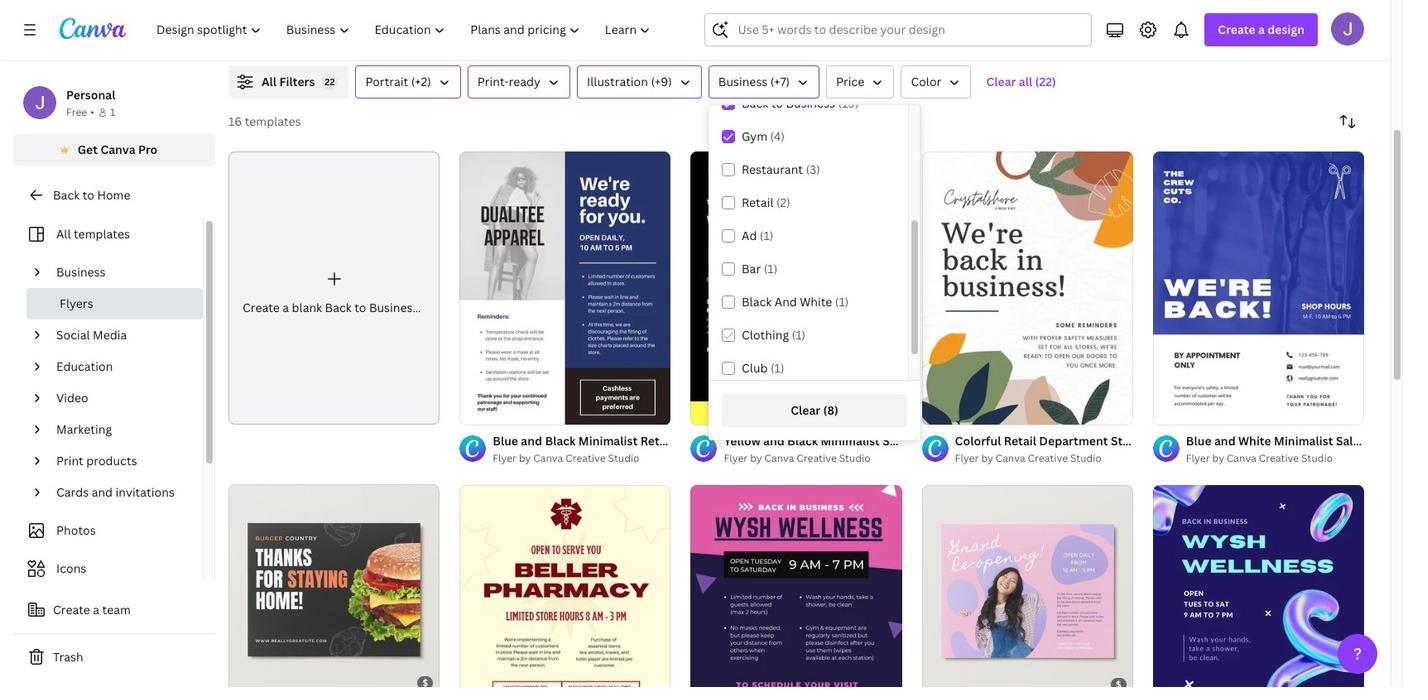 Task type: describe. For each thing, give the bounding box(es) containing it.
by inside the "colorful retail department store back to business flyers flyer by canva creative studio"
[[981, 451, 993, 465]]

clear for clear (8)
[[791, 402, 820, 418]]

flyers inside yellow and black minimalist salon flyers flyer by canva creative studio
[[917, 433, 951, 449]]

personal
[[66, 87, 115, 103]]

marketing
[[56, 421, 112, 437]]

invitations
[[116, 484, 175, 500]]

(+7)
[[770, 74, 790, 89]]

a for design
[[1258, 22, 1265, 37]]

black and white generic delivery back to business landscape flyer image
[[228, 484, 440, 687]]

print-ready
[[478, 74, 541, 89]]

retail inside the "colorful retail department store back to business flyers flyer by canva creative studio"
[[1004, 433, 1036, 449]]

1 of 2 link
[[922, 151, 1133, 425]]

restaurant (3)
[[742, 161, 820, 177]]

1 flyer by canva creative studio link from the left
[[493, 451, 671, 467]]

business inside "create a blank back to business flyer" element
[[369, 300, 418, 315]]

yellow and black minimalist salon flyers link
[[724, 432, 951, 451]]

create a team button
[[13, 594, 215, 627]]

gym
[[742, 128, 767, 144]]

a for team
[[93, 602, 99, 618]]

clear all (22)
[[986, 74, 1056, 89]]

22
[[325, 75, 335, 88]]

bar (1)
[[742, 261, 777, 276]]

(8)
[[823, 402, 838, 418]]

education
[[56, 358, 113, 374]]

back inside the "colorful retail department store back to business flyers flyer by canva creative studio"
[[1144, 433, 1171, 449]]

trash
[[53, 649, 83, 665]]

price
[[836, 74, 864, 89]]

(4)
[[770, 128, 785, 144]]

video link
[[50, 382, 193, 414]]

print-
[[478, 74, 509, 89]]

free
[[66, 105, 87, 119]]

creative inside yellow and black minimalist salon flyers flyer by canva creative studio
[[797, 451, 837, 465]]

studio inside yellow and black minimalist salon flyers flyer by canva creative studio
[[839, 451, 871, 465]]

create a design
[[1218, 22, 1305, 37]]

blue
[[1186, 433, 1212, 449]]

(1) right "and"
[[835, 294, 849, 310]]

and
[[775, 294, 797, 310]]

price button
[[826, 65, 894, 99]]

illustration (+9)
[[587, 74, 672, 89]]

create a team
[[53, 602, 131, 618]]

business inside business (+7) button
[[718, 74, 768, 89]]

flyers inside the "colorful retail department store back to business flyers flyer by canva creative studio"
[[1241, 433, 1275, 449]]

back right blank
[[325, 300, 352, 315]]

create a blank back to business flyer link
[[228, 151, 449, 425]]

minimalist for white
[[1274, 433, 1333, 449]]

marketing link
[[50, 414, 193, 445]]

(1) for ad (1)
[[760, 228, 773, 243]]

media
[[93, 327, 127, 343]]

white for and
[[800, 294, 832, 310]]

home
[[97, 187, 130, 203]]

flyer for yellow and black minimalist salon flyers flyer by canva creative studio
[[724, 451, 748, 465]]

get
[[78, 142, 98, 157]]

all templates link
[[23, 219, 193, 250]]

2
[[952, 405, 957, 417]]

store
[[1111, 433, 1141, 449]]

portrait (+2)
[[365, 74, 431, 89]]

clear (8)
[[791, 402, 838, 418]]

purple and blue geometric gym back to business flyers image
[[1153, 485, 1364, 687]]

salon
[[883, 433, 914, 449]]

flyer by canva creative studio link for yellow
[[724, 451, 902, 467]]

create a blank back to business flyer
[[243, 300, 449, 315]]

social media link
[[50, 320, 193, 351]]

and for blue
[[1214, 433, 1236, 449]]

blank
[[292, 300, 322, 315]]

by inside blue and white minimalist salons back flyer by canva creative studio
[[1212, 451, 1224, 465]]

templates for all templates
[[74, 226, 130, 242]]

a for blank
[[283, 300, 289, 315]]

yellow and black minimalist salon flyers image
[[691, 151, 902, 425]]

clear (8) button
[[722, 394, 907, 427]]

ad
[[742, 228, 757, 243]]

club (1)
[[742, 360, 784, 376]]

print products link
[[50, 445, 193, 477]]

black inside yellow and black minimalist salon flyers flyer by canva creative studio
[[787, 433, 818, 449]]

print
[[56, 453, 83, 469]]

Search search field
[[738, 14, 1081, 46]]

yellow and black minimalist salon flyers flyer by canva creative studio
[[724, 433, 951, 465]]

(3)
[[806, 161, 820, 177]]

of
[[940, 405, 950, 417]]

salons
[[1336, 433, 1373, 449]]

0 horizontal spatial black
[[742, 294, 772, 310]]

retail (2)
[[742, 195, 790, 210]]

creative inside blue and white minimalist salons back flyer by canva creative studio
[[1259, 451, 1299, 465]]

22 filter options selected element
[[322, 74, 338, 90]]

icons
[[56, 560, 86, 576]]

top level navigation element
[[146, 13, 665, 46]]

minimalist for black
[[821, 433, 880, 449]]

gym (4)
[[742, 128, 785, 144]]

filters
[[279, 74, 315, 89]]

flyer for create a blank back to business flyer
[[421, 300, 449, 315]]

education link
[[50, 351, 193, 382]]

(1) for bar (1)
[[764, 261, 777, 276]]

restaurant
[[742, 161, 803, 177]]

maroon and yellow vintage pharmacy back to business flyers image
[[460, 485, 671, 687]]

create a blank back to business flyer element
[[228, 151, 449, 425]]

back up all templates
[[53, 187, 80, 203]]

to left home
[[82, 187, 94, 203]]

all for all templates
[[56, 226, 71, 242]]

illustration (+9) button
[[577, 65, 702, 99]]

blue and white minimalist salons back to business flyers image
[[1153, 151, 1364, 425]]

colorful retail department store back to business flyers flyer by canva creative studio
[[955, 433, 1275, 465]]



Task type: vqa. For each thing, say whether or not it's contained in the screenshot.


Task type: locate. For each thing, give the bounding box(es) containing it.
pink and purple retail fashion back to business landscape flyer image
[[922, 485, 1133, 687]]

1 horizontal spatial retail
[[1004, 433, 1036, 449]]

canva inside yellow and black minimalist salon flyers flyer by canva creative studio
[[764, 451, 794, 465]]

black down clear (8) button
[[787, 433, 818, 449]]

all down back to home
[[56, 226, 71, 242]]

club
[[742, 360, 768, 376]]

flyer by canva creative studio
[[493, 451, 639, 465]]

icons link
[[23, 553, 193, 584]]

16
[[228, 113, 242, 129]]

1 creative from the left
[[565, 451, 606, 465]]

create for create a design
[[1218, 22, 1255, 37]]

2 vertical spatial a
[[93, 602, 99, 618]]

back down business (+7)
[[742, 95, 768, 111]]

16 templates
[[228, 113, 301, 129]]

1 studio from the left
[[608, 451, 639, 465]]

back inside blue and white minimalist salons back flyer by canva creative studio
[[1376, 433, 1403, 449]]

1 horizontal spatial clear
[[986, 74, 1016, 89]]

flyer for blue and white minimalist salons back flyer by canva creative studio
[[1186, 451, 1210, 465]]

canva
[[100, 142, 135, 157], [533, 451, 563, 465], [764, 451, 794, 465], [996, 451, 1025, 465], [1227, 451, 1256, 465]]

color button
[[901, 65, 971, 99]]

back to home
[[53, 187, 130, 203]]

a left design at the right top of the page
[[1258, 22, 1265, 37]]

1
[[110, 105, 115, 119], [933, 405, 938, 417]]

create a design button
[[1205, 13, 1318, 46]]

1 horizontal spatial a
[[283, 300, 289, 315]]

print products
[[56, 453, 137, 469]]

business (+7)
[[718, 74, 790, 89]]

1 left of
[[933, 405, 938, 417]]

0 horizontal spatial templates
[[74, 226, 130, 242]]

0 horizontal spatial retail
[[742, 195, 774, 210]]

black and white (1)
[[742, 294, 849, 310]]

flyers down of
[[917, 433, 951, 449]]

back to business flyers templates image
[[1011, 0, 1364, 46]]

1 horizontal spatial 1
[[933, 405, 938, 417]]

create inside dropdown button
[[1218, 22, 1255, 37]]

clear left all
[[986, 74, 1016, 89]]

create down icons
[[53, 602, 90, 618]]

1 of 2
[[933, 405, 957, 417]]

and inside blue and white minimalist salons back flyer by canva creative studio
[[1214, 433, 1236, 449]]

a inside dropdown button
[[1258, 22, 1265, 37]]

colorful retail department store back to business flyers image
[[922, 151, 1133, 425]]

bar
[[742, 261, 761, 276]]

pink and purple gym back to business flyers image
[[691, 485, 902, 687]]

1 vertical spatial clear
[[791, 402, 820, 418]]

clear left (8)
[[791, 402, 820, 418]]

1 vertical spatial templates
[[74, 226, 130, 242]]

canva inside the "colorful retail department store back to business flyers flyer by canva creative studio"
[[996, 451, 1025, 465]]

2 horizontal spatial a
[[1258, 22, 1265, 37]]

1 horizontal spatial and
[[763, 433, 784, 449]]

and
[[763, 433, 784, 449], [1214, 433, 1236, 449], [92, 484, 113, 500]]

create left design at the right top of the page
[[1218, 22, 1255, 37]]

2 vertical spatial create
[[53, 602, 90, 618]]

0 vertical spatial a
[[1258, 22, 1265, 37]]

all
[[262, 74, 277, 89], [56, 226, 71, 242]]

1 horizontal spatial flyers
[[917, 433, 951, 449]]

and inside yellow and black minimalist salon flyers flyer by canva creative studio
[[763, 433, 784, 449]]

business link
[[50, 257, 193, 288]]

minimalist inside blue and white minimalist salons back flyer by canva creative studio
[[1274, 433, 1333, 449]]

1 horizontal spatial minimalist
[[1274, 433, 1333, 449]]

2 horizontal spatial flyers
[[1241, 433, 1275, 449]]

1 for 1 of 2
[[933, 405, 938, 417]]

social media
[[56, 327, 127, 343]]

clear for clear all (22)
[[986, 74, 1016, 89]]

(1) right ad
[[760, 228, 773, 243]]

(+2)
[[411, 74, 431, 89]]

back right salons
[[1376, 433, 1403, 449]]

(2)
[[776, 195, 790, 210]]

Sort by button
[[1331, 105, 1364, 138]]

(1)
[[760, 228, 773, 243], [764, 261, 777, 276], [835, 294, 849, 310], [792, 327, 806, 343], [771, 360, 784, 376]]

white right "and"
[[800, 294, 832, 310]]

templates down back to home
[[74, 226, 130, 242]]

None search field
[[705, 13, 1092, 46]]

(1) right bar
[[764, 261, 777, 276]]

back right the store
[[1144, 433, 1171, 449]]

1 vertical spatial create
[[243, 300, 280, 315]]

(19)
[[838, 95, 859, 111]]

business inside the "colorful retail department store back to business flyers flyer by canva creative studio"
[[1189, 433, 1239, 449]]

0 horizontal spatial flyers
[[60, 296, 93, 311]]

templates right "16"
[[245, 113, 301, 129]]

0 horizontal spatial clear
[[791, 402, 820, 418]]

creative inside the "colorful retail department store back to business flyers flyer by canva creative studio"
[[1028, 451, 1068, 465]]

1 right • on the top of the page
[[110, 105, 115, 119]]

creative
[[565, 451, 606, 465], [797, 451, 837, 465], [1028, 451, 1068, 465], [1259, 451, 1299, 465]]

flyers up social
[[60, 296, 93, 311]]

all for all filters
[[262, 74, 277, 89]]

flyer by canva creative studio link for blue
[[1186, 451, 1364, 467]]

business (+7) button
[[708, 65, 820, 99]]

1 vertical spatial black
[[787, 433, 818, 449]]

1 by from the left
[[519, 451, 531, 465]]

3 by from the left
[[981, 451, 993, 465]]

photos
[[56, 522, 96, 538]]

0 vertical spatial all
[[262, 74, 277, 89]]

0 horizontal spatial white
[[800, 294, 832, 310]]

0 horizontal spatial minimalist
[[821, 433, 880, 449]]

create left blank
[[243, 300, 280, 315]]

a left team
[[93, 602, 99, 618]]

0 vertical spatial create
[[1218, 22, 1255, 37]]

3 flyer by canva creative studio link from the left
[[955, 451, 1133, 467]]

pro
[[138, 142, 158, 157]]

0 vertical spatial retail
[[742, 195, 774, 210]]

a
[[1258, 22, 1265, 37], [283, 300, 289, 315], [93, 602, 99, 618]]

portrait
[[365, 74, 408, 89]]

templates for 16 templates
[[245, 113, 301, 129]]

1 vertical spatial 1
[[933, 405, 938, 417]]

minimalist
[[821, 433, 880, 449], [1274, 433, 1333, 449]]

minimalist down (8)
[[821, 433, 880, 449]]

blue and white minimalist salons back link
[[1186, 432, 1403, 451]]

to
[[771, 95, 783, 111], [82, 187, 94, 203], [354, 300, 366, 315], [1174, 433, 1186, 449]]

4 studio from the left
[[1301, 451, 1333, 465]]

clear all (22) button
[[978, 65, 1064, 99]]

retail
[[742, 195, 774, 210], [1004, 433, 1036, 449]]

1 vertical spatial all
[[56, 226, 71, 242]]

flyers right blue
[[1241, 433, 1275, 449]]

0 horizontal spatial and
[[92, 484, 113, 500]]

1 horizontal spatial templates
[[245, 113, 301, 129]]

retail right the colorful
[[1004, 433, 1036, 449]]

flyer inside the "colorful retail department store back to business flyers flyer by canva creative studio"
[[955, 451, 979, 465]]

1 vertical spatial retail
[[1004, 433, 1036, 449]]

canva inside button
[[100, 142, 135, 157]]

retail left (2)
[[742, 195, 774, 210]]

2 creative from the left
[[797, 451, 837, 465]]

4 by from the left
[[1212, 451, 1224, 465]]

business inside business 'link'
[[56, 264, 106, 280]]

(1) for club (1)
[[771, 360, 784, 376]]

and for cards
[[92, 484, 113, 500]]

studio inside blue and white minimalist salons back flyer by canva creative studio
[[1301, 451, 1333, 465]]

all templates
[[56, 226, 130, 242]]

0 horizontal spatial create
[[53, 602, 90, 618]]

cards and invitations
[[56, 484, 175, 500]]

design
[[1268, 22, 1305, 37]]

0 vertical spatial white
[[800, 294, 832, 310]]

and for yellow
[[763, 433, 784, 449]]

1 horizontal spatial black
[[787, 433, 818, 449]]

1 vertical spatial a
[[283, 300, 289, 315]]

business
[[718, 74, 768, 89], [786, 95, 835, 111], [56, 264, 106, 280], [369, 300, 418, 315], [1189, 433, 1239, 449]]

all filters
[[262, 74, 315, 89]]

blue and white minimalist salons back flyer by canva creative studio
[[1186, 433, 1403, 465]]

(1) right the club in the right bottom of the page
[[771, 360, 784, 376]]

colorful retail department store back to business flyers link
[[955, 432, 1275, 451]]

all left filters
[[262, 74, 277, 89]]

3 creative from the left
[[1028, 451, 1068, 465]]

department
[[1039, 433, 1108, 449]]

1 vertical spatial white
[[1238, 433, 1271, 449]]

1 horizontal spatial white
[[1238, 433, 1271, 449]]

4 flyer by canva creative studio link from the left
[[1186, 451, 1364, 467]]

cards
[[56, 484, 89, 500]]

(+9)
[[651, 74, 672, 89]]

colorful
[[955, 433, 1001, 449]]

0 vertical spatial clear
[[986, 74, 1016, 89]]

print-ready button
[[468, 65, 570, 99]]

back
[[742, 95, 768, 111], [53, 187, 80, 203], [325, 300, 352, 315], [1144, 433, 1171, 449], [1376, 433, 1403, 449]]

blue and black minimalist retail fashion back to business flyers image
[[460, 151, 671, 425]]

flyer inside yellow and black minimalist salon flyers flyer by canva creative studio
[[724, 451, 748, 465]]

back to home link
[[13, 179, 215, 212]]

2 flyer by canva creative studio link from the left
[[724, 451, 902, 467]]

0 horizontal spatial a
[[93, 602, 99, 618]]

1 horizontal spatial create
[[243, 300, 280, 315]]

ad (1)
[[742, 228, 773, 243]]

flyer
[[421, 300, 449, 315], [493, 451, 517, 465], [724, 451, 748, 465], [955, 451, 979, 465], [1186, 451, 1210, 465]]

by inside yellow and black minimalist salon flyers flyer by canva creative studio
[[750, 451, 762, 465]]

2 minimalist from the left
[[1274, 433, 1333, 449]]

all
[[1019, 74, 1032, 89]]

(1) down black and white (1)
[[792, 327, 806, 343]]

get canva pro button
[[13, 134, 215, 166]]

ready
[[509, 74, 541, 89]]

2 by from the left
[[750, 451, 762, 465]]

and right blue
[[1214, 433, 1236, 449]]

create inside button
[[53, 602, 90, 618]]

create for create a blank back to business flyer
[[243, 300, 280, 315]]

clear inside button
[[986, 74, 1016, 89]]

portrait (+2) button
[[355, 65, 461, 99]]

team
[[102, 602, 131, 618]]

create
[[1218, 22, 1255, 37], [243, 300, 280, 315], [53, 602, 90, 618]]

2 horizontal spatial create
[[1218, 22, 1255, 37]]

studio inside the "colorful retail department store back to business flyers flyer by canva creative studio"
[[1070, 451, 1102, 465]]

a inside button
[[93, 602, 99, 618]]

a left blank
[[283, 300, 289, 315]]

0 vertical spatial black
[[742, 294, 772, 310]]

yellow
[[724, 433, 760, 449]]

canva inside blue and white minimalist salons back flyer by canva creative studio
[[1227, 451, 1256, 465]]

cards and invitations link
[[50, 477, 193, 508]]

1 minimalist from the left
[[821, 433, 880, 449]]

0 horizontal spatial all
[[56, 226, 71, 242]]

to down (+7)
[[771, 95, 783, 111]]

•
[[90, 105, 94, 119]]

1 for 1
[[110, 105, 115, 119]]

products
[[86, 453, 137, 469]]

white for and
[[1238, 433, 1271, 449]]

clear inside button
[[791, 402, 820, 418]]

minimalist left salons
[[1274, 433, 1333, 449]]

4 creative from the left
[[1259, 451, 1299, 465]]

white right blue
[[1238, 433, 1271, 449]]

(1) for clothing (1)
[[792, 327, 806, 343]]

templates
[[245, 113, 301, 129], [74, 226, 130, 242]]

color
[[911, 74, 942, 89]]

flyer by canva creative studio link for colorful
[[955, 451, 1133, 467]]

white inside blue and white minimalist salons back flyer by canva creative studio
[[1238, 433, 1271, 449]]

2 horizontal spatial and
[[1214, 433, 1236, 449]]

3 studio from the left
[[1070, 451, 1102, 465]]

flyer inside blue and white minimalist salons back flyer by canva creative studio
[[1186, 451, 1210, 465]]

flyers
[[60, 296, 93, 311], [917, 433, 951, 449], [1241, 433, 1275, 449]]

0 vertical spatial 1
[[110, 105, 115, 119]]

1 horizontal spatial all
[[262, 74, 277, 89]]

clothing (1)
[[742, 327, 806, 343]]

create for create a team
[[53, 602, 90, 618]]

black left "and"
[[742, 294, 772, 310]]

2 studio from the left
[[839, 451, 871, 465]]

illustration
[[587, 74, 648, 89]]

and right the yellow
[[763, 433, 784, 449]]

photos link
[[23, 515, 193, 546]]

and right cards
[[92, 484, 113, 500]]

to left blue
[[1174, 433, 1186, 449]]

to right blank
[[354, 300, 366, 315]]

black
[[742, 294, 772, 310], [787, 433, 818, 449]]

1 inside "link"
[[933, 405, 938, 417]]

clothing
[[742, 327, 789, 343]]

minimalist inside yellow and black minimalist salon flyers flyer by canva creative studio
[[821, 433, 880, 449]]

flyer by canva creative studio link
[[493, 451, 671, 467], [724, 451, 902, 467], [955, 451, 1133, 467], [1186, 451, 1364, 467]]

0 horizontal spatial 1
[[110, 105, 115, 119]]

back to business (19)
[[742, 95, 859, 111]]

jacob simon image
[[1331, 12, 1364, 46]]

0 vertical spatial templates
[[245, 113, 301, 129]]

to inside the "colorful retail department store back to business flyers flyer by canva creative studio"
[[1174, 433, 1186, 449]]



